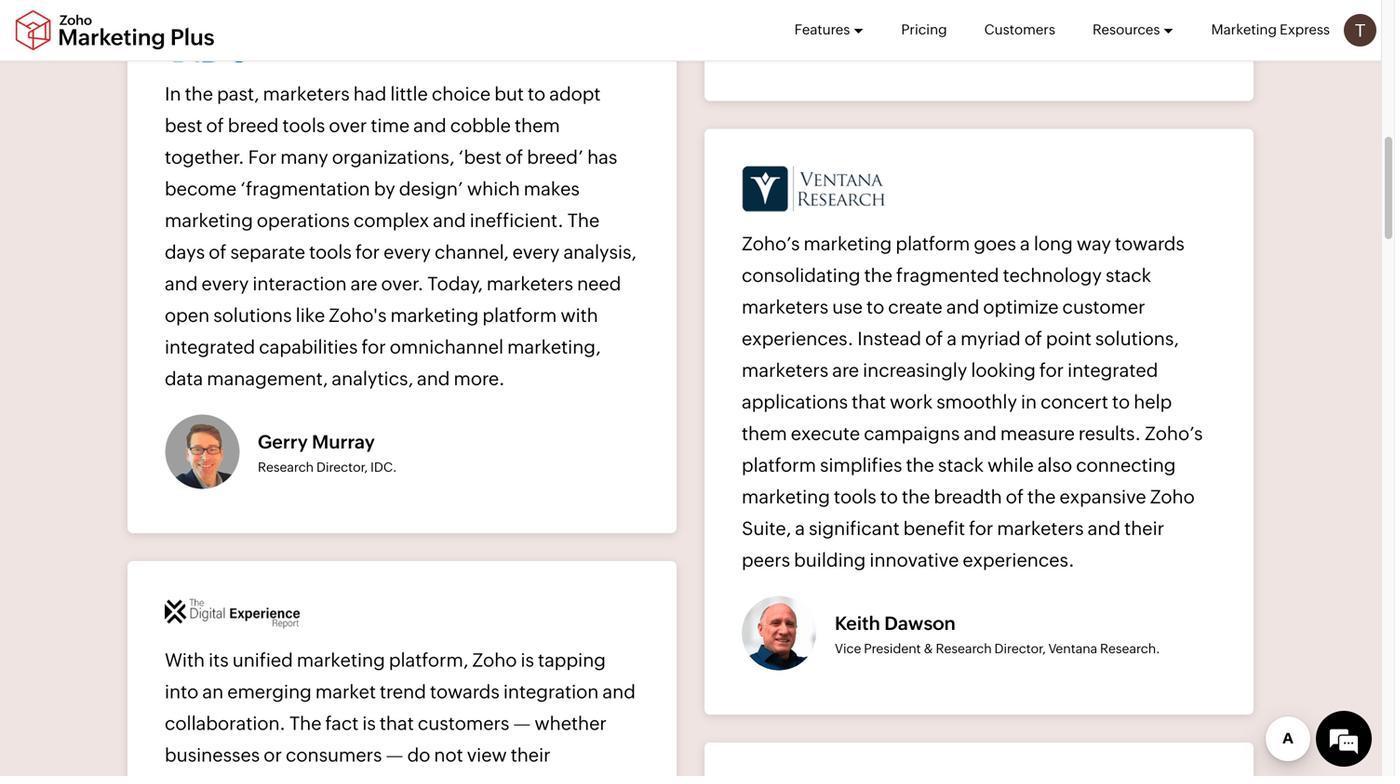 Task type: locate. For each thing, give the bounding box(es) containing it.
them inside zoho's marketing platform goes a long way towards consolidating the fragmented technology stack marketers use to create and optimize customer experiences. instead of a myriad of point solutions, marketers are increasingly looking for integrated applications that work smoothly in concert to help them execute campaigns and measure results. zoho's platform simplifies the stack while also connecting marketing tools to the breadth of the expansive zoho suite, a significant benefit for marketers and their peers building innovative experiences.
[[742, 423, 787, 444]]

0 horizontal spatial experiences.
[[742, 328, 854, 349]]

2 vertical spatial platform
[[742, 455, 817, 476]]

the
[[185, 83, 213, 105], [865, 265, 893, 286], [906, 455, 935, 476], [902, 486, 931, 508], [1028, 486, 1056, 508]]

1 vertical spatial that
[[380, 713, 414, 735]]

vice
[[835, 641, 862, 656]]

data
[[165, 368, 203, 389]]

marketing up market
[[297, 650, 385, 671]]

every
[[384, 241, 431, 263], [513, 241, 560, 263], [202, 273, 249, 294]]

2 horizontal spatial platform
[[896, 233, 971, 254]]

research. right constellation
[[1082, 27, 1142, 42]]

solutions
[[213, 305, 292, 326]]

platform down the execute
[[742, 455, 817, 476]]

1 horizontal spatial experiences.
[[963, 550, 1075, 571]]

whether
[[535, 713, 607, 735]]

marketing up consolidating
[[804, 233, 892, 254]]

integrated down solutions, on the top right of the page
[[1068, 360, 1159, 381]]

0 vertical spatial zoho
[[1151, 486, 1195, 508]]

0 vertical spatial that
[[852, 391, 886, 413]]

organizations,
[[332, 146, 455, 168]]

research. right ventana
[[1101, 641, 1161, 656]]

0 horizontal spatial platform
[[483, 305, 557, 326]]

which
[[467, 178, 520, 200]]

director,
[[317, 460, 368, 475], [995, 641, 1046, 656]]

fragmented
[[897, 265, 1000, 286]]

collaboration.
[[165, 713, 286, 735]]

1 horizontal spatial them
[[742, 423, 787, 444]]

with right analyst
[[969, 27, 996, 42]]

platform up 'marketing,' in the top of the page
[[483, 305, 557, 326]]

experiences. down "use"
[[742, 328, 854, 349]]

platform up fragmented
[[896, 233, 971, 254]]

1 horizontal spatial director,
[[995, 641, 1046, 656]]

1 vertical spatial director,
[[995, 641, 1046, 656]]

gerry murray research director, idc.
[[258, 431, 397, 475]]

experiences.
[[742, 328, 854, 349], [963, 550, 1075, 571]]

the down campaigns
[[906, 455, 935, 476]]

optimize
[[984, 296, 1059, 318]]

the inside in the past, marketers had little choice but to adopt best of breed tools over time and cobble them together. for many organizations, 'best of breed' has become 'fragmentation by design' which makes marketing operations complex and inefficient. the days of separate tools for every channel, every analysis, and every interaction are over. today, marketers need open solutions like zoho's marketing platform with integrated capabilities for omnichannel marketing, data management, analytics, and more.
[[185, 83, 213, 105]]

0 horizontal spatial research
[[258, 460, 314, 475]]

1 horizontal spatial &
[[924, 641, 934, 656]]

marketing
[[1212, 21, 1277, 38]]

of down optimize
[[1025, 328, 1043, 349]]

way
[[1077, 233, 1112, 254]]

1 horizontal spatial the
[[568, 210, 600, 231]]

1 horizontal spatial towards
[[1115, 233, 1185, 254]]

are up zoho's
[[351, 273, 378, 294]]

0 horizontal spatial zoho
[[472, 650, 517, 671]]

research inside keith dawson vice president & research director, ventana research.
[[936, 641, 992, 656]]

a left "myriad"
[[947, 328, 957, 349]]

need
[[577, 273, 621, 294]]

that
[[852, 391, 886, 413], [380, 713, 414, 735]]

1 horizontal spatial zoho's
[[1145, 423, 1203, 444]]

to left help
[[1113, 391, 1131, 413]]

1 horizontal spatial that
[[852, 391, 886, 413]]

0 horizontal spatial are
[[351, 273, 378, 294]]

marketing
[[165, 210, 253, 231], [804, 233, 892, 254], [391, 305, 479, 326], [742, 486, 830, 508], [297, 650, 385, 671]]

1 vertical spatial are
[[833, 360, 859, 381]]

of down create
[[926, 328, 943, 349]]

1 horizontal spatial zoho
[[1151, 486, 1195, 508]]

0 vertical spatial a
[[1021, 233, 1031, 254]]

zoho's up consolidating
[[742, 233, 800, 254]]

'fragmentation
[[240, 178, 370, 200]]

zoho
[[1151, 486, 1195, 508], [472, 650, 517, 671]]

0 horizontal spatial them
[[515, 115, 560, 136]]

trend
[[380, 682, 426, 703]]

a
[[1021, 233, 1031, 254], [947, 328, 957, 349], [795, 518, 805, 539]]

integrated inside zoho's marketing platform goes a long way towards consolidating the fragmented technology stack marketers use to create and optimize customer experiences. instead of a myriad of point solutions, marketers are increasingly looking for integrated applications that work smoothly in concert to help them execute campaigns and measure results. zoho's platform simplifies the stack while also connecting marketing tools to the breadth of the expansive zoho suite, a significant benefit for marketers and their peers building innovative experiences.
[[1068, 360, 1159, 381]]

principal
[[866, 27, 919, 42]]

1 vertical spatial with
[[561, 305, 598, 326]]

are down the instead
[[833, 360, 859, 381]]

customers link
[[985, 0, 1056, 60]]

choice
[[432, 83, 491, 105]]

makes
[[524, 178, 580, 200]]

0 vertical spatial them
[[515, 115, 560, 136]]

platform inside in the past, marketers had little choice but to adopt best of breed tools over time and cobble them together. for many organizations, 'best of breed' has become 'fragmentation by design' which makes marketing operations complex and inefficient. the days of separate tools for every channel, every analysis, and every interaction are over. today, marketers need open solutions like zoho's marketing platform with integrated capabilities for omnichannel marketing, data management, analytics, and more.
[[483, 305, 557, 326]]

every up over.
[[384, 241, 431, 263]]

them up breed'
[[515, 115, 560, 136]]

0 vertical spatial the
[[568, 210, 600, 231]]

for down breadth
[[969, 518, 994, 539]]

1 vertical spatial &
[[924, 641, 934, 656]]

become
[[165, 178, 237, 200]]

president
[[864, 641, 921, 656]]

customers
[[985, 21, 1056, 38]]

research down gerry
[[258, 460, 314, 475]]

& down dawson
[[924, 641, 934, 656]]

1 vertical spatial towards
[[430, 682, 500, 703]]

0 horizontal spatial is
[[363, 713, 376, 735]]

tools up many
[[283, 115, 325, 136]]

2 vertical spatial tools
[[834, 486, 877, 508]]

stack up customer
[[1106, 265, 1152, 286]]

vp & principal analyst with constellation research.
[[835, 27, 1142, 42]]

0 vertical spatial towards
[[1115, 233, 1185, 254]]

marketers down the inefficient.
[[487, 273, 574, 294]]

— left do
[[386, 745, 404, 766]]

zoho inside with its unified marketing platform, zoho is tapping into an emerging market trend towards integration and collaboration. the fact is that customers — whether businesses or consumers — do not view th
[[472, 650, 517, 671]]

0 vertical spatial director,
[[317, 460, 368, 475]]

integrated inside in the past, marketers had little choice but to adopt best of breed tools over time and cobble them together. for many organizations, 'best of breed' has become 'fragmentation by design' which makes marketing operations complex and inefficient. the days of separate tools for every channel, every analysis, and every interaction are over. today, marketers need open solutions like zoho's marketing platform with integrated capabilities for omnichannel marketing, data management, analytics, and more.
[[165, 336, 255, 358]]

the inside with its unified marketing platform, zoho is tapping into an emerging market trend towards integration and collaboration. the fact is that customers — whether businesses or consumers — do not view th
[[290, 713, 322, 735]]

the inside in the past, marketers had little choice but to adopt best of breed tools over time and cobble them together. for many organizations, 'best of breed' has become 'fragmentation by design' which makes marketing operations complex and inefficient. the days of separate tools for every channel, every analysis, and every interaction are over. today, marketers need open solutions like zoho's marketing platform with integrated capabilities for omnichannel marketing, data management, analytics, and more.
[[568, 210, 600, 231]]

—
[[513, 713, 531, 735], [386, 745, 404, 766]]

myriad
[[961, 328, 1021, 349]]

a right the suite,
[[795, 518, 805, 539]]

0 vertical spatial is
[[521, 650, 534, 671]]

them down 'applications'
[[742, 423, 787, 444]]

benefit
[[904, 518, 966, 539]]

'best
[[458, 146, 502, 168]]

every down the inefficient.
[[513, 241, 560, 263]]

connecting
[[1077, 455, 1176, 476]]

zoho up the integration
[[472, 650, 517, 671]]

0 vertical spatial zoho's
[[742, 233, 800, 254]]

zoho's down help
[[1145, 423, 1203, 444]]

experiences. up keith dawson vice president & research director, ventana research.
[[963, 550, 1075, 571]]

consumers
[[286, 745, 382, 766]]

director, left ventana
[[995, 641, 1046, 656]]

them
[[515, 115, 560, 136], [742, 423, 787, 444]]

0 vertical spatial &
[[854, 27, 864, 42]]

— down the integration
[[513, 713, 531, 735]]

2 horizontal spatial a
[[1021, 233, 1031, 254]]

expansive
[[1060, 486, 1147, 508]]

marketers down consolidating
[[742, 296, 829, 318]]

with inside in the past, marketers had little choice but to adopt best of breed tools over time and cobble them together. for many organizations, 'best of breed' has become 'fragmentation by design' which makes marketing operations complex and inefficient. the days of separate tools for every channel, every analysis, and every interaction are over. today, marketers need open solutions like zoho's marketing platform with integrated capabilities for omnichannel marketing, data management, analytics, and more.
[[561, 305, 598, 326]]

1 vertical spatial stack
[[938, 455, 984, 476]]

to right "use"
[[867, 296, 885, 318]]

research.
[[1082, 27, 1142, 42], [1101, 641, 1161, 656]]

breed
[[228, 115, 279, 136]]

platform,
[[389, 650, 469, 671]]

0 vertical spatial are
[[351, 273, 378, 294]]

increasingly
[[863, 360, 968, 381]]

in
[[1021, 391, 1037, 413]]

murray
[[312, 431, 375, 453]]

1 horizontal spatial every
[[384, 241, 431, 263]]

0 vertical spatial integrated
[[165, 336, 255, 358]]

1 vertical spatial the
[[290, 713, 322, 735]]

with its unified marketing platform, zoho is tapping into an emerging market trend towards integration and collaboration. the fact is that customers — whether businesses or consumers — do not view th
[[165, 650, 636, 777]]

0 horizontal spatial director,
[[317, 460, 368, 475]]

0 horizontal spatial &
[[854, 27, 864, 42]]

0 horizontal spatial that
[[380, 713, 414, 735]]

0 vertical spatial experiences.
[[742, 328, 854, 349]]

is
[[521, 650, 534, 671], [363, 713, 376, 735]]

1 vertical spatial research
[[936, 641, 992, 656]]

1 vertical spatial zoho
[[472, 650, 517, 671]]

marketing up the suite,
[[742, 486, 830, 508]]

1 horizontal spatial integrated
[[1068, 360, 1159, 381]]

0 horizontal spatial towards
[[430, 682, 500, 703]]

innovative
[[870, 550, 959, 571]]

and down design'
[[433, 210, 466, 231]]

that down trend
[[380, 713, 414, 735]]

but
[[495, 83, 524, 105]]

0 horizontal spatial the
[[290, 713, 322, 735]]

significant
[[809, 518, 900, 539]]

1 horizontal spatial are
[[833, 360, 859, 381]]

zoho's
[[329, 305, 387, 326]]

integrated down open
[[165, 336, 255, 358]]

1 vertical spatial integrated
[[1068, 360, 1159, 381]]

0 horizontal spatial with
[[561, 305, 598, 326]]

for up analytics,
[[362, 336, 386, 358]]

1 vertical spatial them
[[742, 423, 787, 444]]

0 horizontal spatial integrated
[[165, 336, 255, 358]]

are
[[351, 273, 378, 294], [833, 360, 859, 381]]

research down dawson
[[936, 641, 992, 656]]

by
[[374, 178, 395, 200]]

is right fact
[[363, 713, 376, 735]]

towards up customers on the bottom
[[430, 682, 500, 703]]

tools down operations
[[309, 241, 352, 263]]

view
[[467, 745, 507, 766]]

1 horizontal spatial with
[[969, 27, 996, 42]]

instead
[[858, 328, 922, 349]]

them inside in the past, marketers had little choice but to adopt best of breed tools over time and cobble them together. for many organizations, 'best of breed' has become 'fragmentation by design' which makes marketing operations complex and inefficient. the days of separate tools for every channel, every analysis, and every interaction are over. today, marketers need open solutions like zoho's marketing platform with integrated capabilities for omnichannel marketing, data management, analytics, and more.
[[515, 115, 560, 136]]

or
[[264, 745, 282, 766]]

today,
[[428, 273, 483, 294]]

the right the in
[[185, 83, 213, 105]]

zoho marketingplus logo image
[[14, 10, 216, 51]]

director, down murray on the left of page
[[317, 460, 368, 475]]

1 vertical spatial research.
[[1101, 641, 1161, 656]]

2 vertical spatial a
[[795, 518, 805, 539]]

& right vp
[[854, 27, 864, 42]]

and down tapping
[[603, 682, 636, 703]]

the up benefit
[[902, 486, 931, 508]]

with down need
[[561, 305, 598, 326]]

1 horizontal spatial research
[[936, 641, 992, 656]]

zoho up the their
[[1151, 486, 1195, 508]]

1 vertical spatial —
[[386, 745, 404, 766]]

solutions,
[[1096, 328, 1180, 349]]

1 horizontal spatial —
[[513, 713, 531, 735]]

that left work
[[852, 391, 886, 413]]

keith dawson vice president & research director, ventana research.
[[835, 613, 1161, 656]]

every up solutions
[[202, 273, 249, 294]]

express
[[1280, 21, 1331, 38]]

&
[[854, 27, 864, 42], [924, 641, 934, 656]]

& inside keith dawson vice president & research director, ventana research.
[[924, 641, 934, 656]]

over.
[[381, 273, 424, 294]]

the left fact
[[290, 713, 322, 735]]

0 vertical spatial stack
[[1106, 265, 1152, 286]]

1 vertical spatial a
[[947, 328, 957, 349]]

tools up "significant"
[[834, 486, 877, 508]]

complex
[[354, 210, 429, 231]]

to
[[528, 83, 546, 105], [867, 296, 885, 318], [1113, 391, 1131, 413], [881, 486, 898, 508]]

to inside in the past, marketers had little choice but to adopt best of breed tools over time and cobble them together. for many organizations, 'best of breed' has become 'fragmentation by design' which makes marketing operations complex and inefficient. the days of separate tools for every channel, every analysis, and every interaction are over. today, marketers need open solutions like zoho's marketing platform with integrated capabilities for omnichannel marketing, data management, analytics, and more.
[[528, 83, 546, 105]]

past,
[[217, 83, 259, 105]]

the up the analysis,
[[568, 210, 600, 231]]

0 vertical spatial research
[[258, 460, 314, 475]]

little
[[390, 83, 428, 105]]

adopt
[[550, 83, 601, 105]]

to right the but
[[528, 83, 546, 105]]

1 vertical spatial is
[[363, 713, 376, 735]]

is up the integration
[[521, 650, 534, 671]]

1 vertical spatial platform
[[483, 305, 557, 326]]

many
[[281, 146, 328, 168]]

stack up breadth
[[938, 455, 984, 476]]

more.
[[454, 368, 505, 389]]

are inside in the past, marketers had little choice but to adopt best of breed tools over time and cobble them together. for many organizations, 'best of breed' has become 'fragmentation by design' which makes marketing operations complex and inefficient. the days of separate tools for every channel, every analysis, and every interaction are over. today, marketers need open solutions like zoho's marketing platform with integrated capabilities for omnichannel marketing, data management, analytics, and more.
[[351, 273, 378, 294]]

a left long
[[1021, 233, 1031, 254]]

goes
[[974, 233, 1017, 254]]

towards right the way
[[1115, 233, 1185, 254]]

analytics,
[[332, 368, 413, 389]]

platform
[[896, 233, 971, 254], [483, 305, 557, 326], [742, 455, 817, 476]]

2 horizontal spatial every
[[513, 241, 560, 263]]



Task type: describe. For each thing, give the bounding box(es) containing it.
building
[[794, 550, 866, 571]]

1 horizontal spatial stack
[[1106, 265, 1152, 286]]

dawson
[[885, 613, 956, 634]]

for down point
[[1040, 360, 1064, 381]]

cobble
[[450, 115, 511, 136]]

zoho's marketing platform goes a long way towards consolidating the fragmented technology stack marketers use to create and optimize customer experiences. instead of a myriad of point solutions, marketers are increasingly looking for integrated applications that work smoothly in concert to help them execute campaigns and measure results. zoho's platform simplifies the stack while also connecting marketing tools to the breadth of the expansive zoho suite, a significant benefit for marketers and their peers building innovative experiences.
[[742, 233, 1203, 571]]

marketing down become
[[165, 210, 253, 231]]

work
[[890, 391, 933, 413]]

interaction
[[253, 273, 347, 294]]

suite,
[[742, 518, 792, 539]]

1 vertical spatial experiences.
[[963, 550, 1075, 571]]

ventana
[[1049, 641, 1098, 656]]

are inside zoho's marketing platform goes a long way towards consolidating the fragmented technology stack marketers use to create and optimize customer experiences. instead of a myriad of point solutions, marketers are increasingly looking for integrated applications that work smoothly in concert to help them execute campaigns and measure results. zoho's platform simplifies the stack while also connecting marketing tools to the breadth of the expansive zoho suite, a significant benefit for marketers and their peers building innovative experiences.
[[833, 360, 859, 381]]

also
[[1038, 455, 1073, 476]]

features
[[795, 21, 850, 38]]

best
[[165, 115, 203, 136]]

features link
[[795, 0, 864, 60]]

and down "smoothly"
[[964, 423, 997, 444]]

marketing,
[[508, 336, 601, 358]]

marketers up 'applications'
[[742, 360, 829, 381]]

concert
[[1041, 391, 1109, 413]]

director, inside "gerry murray research director, idc."
[[317, 460, 368, 475]]

tools inside zoho's marketing platform goes a long way towards consolidating the fragmented technology stack marketers use to create and optimize customer experiences. instead of a myriad of point solutions, marketers are increasingly looking for integrated applications that work smoothly in concert to help them execute campaigns and measure results. zoho's platform simplifies the stack while also connecting marketing tools to the breadth of the expansive zoho suite, a significant benefit for marketers and their peers building innovative experiences.
[[834, 486, 877, 508]]

had
[[354, 83, 387, 105]]

campaigns
[[864, 423, 960, 444]]

gerry
[[258, 431, 308, 453]]

management,
[[207, 368, 328, 389]]

1 horizontal spatial is
[[521, 650, 534, 671]]

and inside with its unified marketing platform, zoho is tapping into an emerging market trend towards integration and collaboration. the fact is that customers — whether businesses or consumers — do not view th
[[603, 682, 636, 703]]

into
[[165, 682, 199, 703]]

constellation
[[998, 27, 1079, 42]]

open
[[165, 305, 210, 326]]

1 vertical spatial zoho's
[[1145, 423, 1203, 444]]

like
[[296, 305, 325, 326]]

of right best
[[206, 115, 224, 136]]

and down expansive on the bottom right of the page
[[1088, 518, 1121, 539]]

use
[[833, 296, 863, 318]]

that inside with its unified marketing platform, zoho is tapping into an emerging market trend towards integration and collaboration. the fact is that customers — whether businesses or consumers — do not view th
[[380, 713, 414, 735]]

pricing link
[[902, 0, 948, 60]]

together.
[[165, 146, 245, 168]]

research inside "gerry murray research director, idc."
[[258, 460, 314, 475]]

towards inside with its unified marketing platform, zoho is tapping into an emerging market trend towards integration and collaboration. the fact is that customers — whether businesses or consumers — do not view th
[[430, 682, 500, 703]]

resources
[[1093, 21, 1161, 38]]

integration
[[504, 682, 599, 703]]

inefficient.
[[470, 210, 564, 231]]

zoho inside zoho's marketing platform goes a long way towards consolidating the fragmented technology stack marketers use to create and optimize customer experiences. instead of a myriad of point solutions, marketers are increasingly looking for integrated applications that work smoothly in concert to help them execute campaigns and measure results. zoho's platform simplifies the stack while also connecting marketing tools to the breadth of the expansive zoho suite, a significant benefit for marketers and their peers building innovative experiences.
[[1151, 486, 1195, 508]]

1 horizontal spatial a
[[947, 328, 957, 349]]

looking
[[971, 360, 1036, 381]]

of down while
[[1006, 486, 1024, 508]]

marketing express link
[[1212, 0, 1331, 60]]

0 vertical spatial research.
[[1082, 27, 1142, 42]]

0 vertical spatial tools
[[283, 115, 325, 136]]

pricing
[[902, 21, 948, 38]]

0 vertical spatial —
[[513, 713, 531, 735]]

keith
[[835, 613, 881, 634]]

marketing inside with its unified marketing platform, zoho is tapping into an emerging market trend towards integration and collaboration. the fact is that customers — whether businesses or consumers — do not view th
[[297, 650, 385, 671]]

0 horizontal spatial every
[[202, 273, 249, 294]]

1 horizontal spatial platform
[[742, 455, 817, 476]]

with
[[165, 650, 205, 671]]

terry turtle image
[[1345, 14, 1377, 47]]

0 horizontal spatial stack
[[938, 455, 984, 476]]

not
[[434, 745, 463, 766]]

and down little
[[414, 115, 447, 136]]

of right 'best at top left
[[506, 146, 523, 168]]

over
[[329, 115, 367, 136]]

of right days at the top of the page
[[209, 241, 227, 263]]

marketers up over
[[263, 83, 350, 105]]

0 vertical spatial platform
[[896, 233, 971, 254]]

long
[[1034, 233, 1073, 254]]

channel,
[[435, 241, 509, 263]]

0 horizontal spatial —
[[386, 745, 404, 766]]

vp
[[835, 27, 851, 42]]

in
[[165, 83, 181, 105]]

and down 'omnichannel'
[[417, 368, 450, 389]]

measure
[[1001, 423, 1075, 444]]

0 horizontal spatial a
[[795, 518, 805, 539]]

research. inside keith dawson vice president & research director, ventana research.
[[1101, 641, 1161, 656]]

unified
[[233, 650, 293, 671]]

their
[[1125, 518, 1165, 539]]

businesses
[[165, 745, 260, 766]]

while
[[988, 455, 1034, 476]]

and down fragmented
[[947, 296, 980, 318]]

point
[[1046, 328, 1092, 349]]

separate
[[230, 241, 305, 263]]

days
[[165, 241, 205, 263]]

customer
[[1063, 296, 1146, 318]]

analyst
[[922, 27, 967, 42]]

to down simplifies
[[881, 486, 898, 508]]

execute
[[791, 423, 860, 444]]

customers
[[418, 713, 510, 735]]

analysis,
[[564, 241, 637, 263]]

that inside zoho's marketing platform goes a long way towards consolidating the fragmented technology stack marketers use to create and optimize customer experiences. instead of a myriad of point solutions, marketers are increasingly looking for integrated applications that work smoothly in concert to help them execute campaigns and measure results. zoho's platform simplifies the stack while also connecting marketing tools to the breadth of the expansive zoho suite, a significant benefit for marketers and their peers building innovative experiences.
[[852, 391, 886, 413]]

0 vertical spatial with
[[969, 27, 996, 42]]

tapping
[[538, 650, 606, 671]]

market
[[316, 682, 376, 703]]

omnichannel
[[390, 336, 504, 358]]

the down also
[[1028, 486, 1056, 508]]

time
[[371, 115, 410, 136]]

the up create
[[865, 265, 893, 286]]

technology
[[1003, 265, 1102, 286]]

consolidating
[[742, 265, 861, 286]]

peers
[[742, 550, 791, 571]]

and down days at the top of the page
[[165, 273, 198, 294]]

resources link
[[1093, 0, 1175, 60]]

1 vertical spatial tools
[[309, 241, 352, 263]]

applications
[[742, 391, 848, 413]]

marketing express
[[1212, 21, 1331, 38]]

smoothly
[[937, 391, 1018, 413]]

its
[[209, 650, 229, 671]]

do
[[407, 745, 431, 766]]

simplifies
[[820, 455, 903, 476]]

marketing up 'omnichannel'
[[391, 305, 479, 326]]

towards inside zoho's marketing platform goes a long way towards consolidating the fragmented technology stack marketers use to create and optimize customer experiences. instead of a myriad of point solutions, marketers are increasingly looking for integrated applications that work smoothly in concert to help them execute campaigns and measure results. zoho's platform simplifies the stack while also connecting marketing tools to the breadth of the expansive zoho suite, a significant benefit for marketers and their peers building innovative experiences.
[[1115, 233, 1185, 254]]

in the past, marketers had little choice but to adopt best of breed tools over time and cobble them together. for many organizations, 'best of breed' has become 'fragmentation by design' which makes marketing operations complex and inefficient. the days of separate tools for every channel, every analysis, and every interaction are over. today, marketers need open solutions like zoho's marketing platform with integrated capabilities for omnichannel marketing, data management, analytics, and more.
[[165, 83, 637, 389]]

an
[[202, 682, 224, 703]]

for down complex
[[356, 241, 380, 263]]

0 horizontal spatial zoho's
[[742, 233, 800, 254]]

director, inside keith dawson vice president & research director, ventana research.
[[995, 641, 1046, 656]]

marketers down also
[[998, 518, 1084, 539]]

has
[[588, 146, 618, 168]]

operations
[[257, 210, 350, 231]]



Task type: vqa. For each thing, say whether or not it's contained in the screenshot.
the bottom YOUR
no



